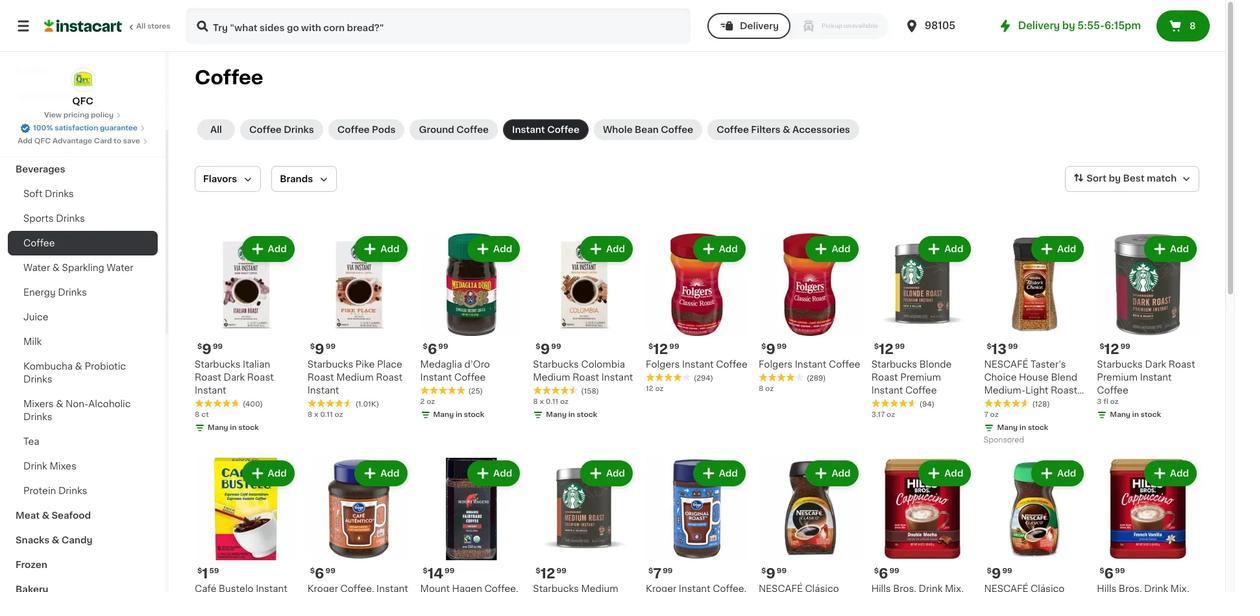 Task type: vqa. For each thing, say whether or not it's contained in the screenshot.


Task type: locate. For each thing, give the bounding box(es) containing it.
99
[[213, 343, 223, 350], [669, 343, 679, 350], [326, 343, 336, 350], [438, 343, 448, 350], [551, 343, 561, 350], [777, 343, 787, 350], [895, 343, 905, 350], [1008, 343, 1018, 350], [1121, 343, 1130, 350], [663, 568, 673, 575], [326, 568, 335, 575], [445, 568, 455, 575], [557, 568, 567, 575], [777, 568, 787, 575], [889, 568, 899, 575], [1002, 568, 1012, 575], [1115, 568, 1125, 575]]

instacart logo image
[[44, 18, 122, 34]]

8
[[1190, 21, 1196, 31], [759, 385, 764, 393], [533, 398, 538, 406], [195, 411, 200, 418], [307, 411, 312, 418]]

roast
[[1169, 360, 1195, 369], [195, 373, 221, 382], [247, 373, 274, 382], [307, 373, 334, 382], [376, 373, 403, 382], [573, 373, 599, 382], [871, 373, 898, 382], [1051, 386, 1077, 395]]

drinks down soft drinks link
[[56, 214, 85, 223]]

water right sparkling
[[107, 264, 133, 273]]

0 vertical spatial dark
[[1145, 360, 1166, 369]]

many in stock down (158)
[[546, 411, 597, 418]]

1 horizontal spatial x
[[540, 398, 544, 406]]

& inside "link"
[[42, 511, 49, 521]]

recipes
[[16, 66, 54, 75]]

& right the "meat"
[[42, 511, 49, 521]]

2
[[420, 398, 425, 406]]

all up the flavors
[[210, 125, 222, 134]]

1 vertical spatial qfc
[[34, 138, 51, 145]]

all inside all stores link
[[136, 23, 146, 30]]

0 vertical spatial all
[[136, 23, 146, 30]]

many up sponsored badge image
[[997, 424, 1018, 431]]

in down starbucks colombia medium roast instant
[[568, 411, 575, 418]]

98105 button
[[904, 8, 982, 44]]

dark inside starbucks dark roast premium instant coffee 3 fl oz
[[1145, 360, 1166, 369]]

& left candy
[[52, 536, 59, 545]]

1 vertical spatial x
[[314, 411, 318, 418]]

& for candy
[[52, 536, 59, 545]]

dairy & eggs
[[16, 140, 76, 149]]

whole bean coffee
[[603, 125, 693, 134]]

delivery
[[1018, 21, 1060, 31], [740, 21, 779, 31]]

folgers for 9
[[759, 360, 793, 369]]

1 horizontal spatial 8 x 0.11 oz
[[533, 398, 569, 406]]

100% satisfaction guarantee button
[[20, 121, 145, 134]]

instant inside starbucks dark roast premium instant coffee 3 fl oz
[[1140, 373, 1172, 382]]

1 folgers instant coffee from the left
[[646, 360, 748, 369]]

add button
[[243, 238, 293, 261], [356, 238, 406, 261], [469, 238, 519, 261], [581, 238, 632, 261], [694, 238, 744, 261], [807, 238, 857, 261], [920, 238, 970, 261], [1033, 238, 1083, 261], [1145, 238, 1196, 261], [243, 462, 293, 485], [356, 462, 406, 485], [469, 462, 519, 485], [581, 462, 632, 485], [694, 462, 744, 485], [807, 462, 857, 485], [920, 462, 970, 485], [1033, 462, 1083, 485], [1145, 462, 1196, 485]]

many for roast
[[208, 424, 228, 431]]

roast inside 'starbucks blonde roast premium instant coffee'
[[871, 373, 898, 382]]

2 premium from the left
[[1097, 373, 1138, 382]]

1 horizontal spatial by
[[1109, 174, 1121, 183]]

0 horizontal spatial by
[[1062, 21, 1075, 31]]

ground coffee
[[419, 125, 489, 134]]

1 vertical spatial 8 x 0.11 oz
[[307, 411, 343, 418]]

stock for roast
[[238, 424, 259, 431]]

drinks up seafood
[[58, 487, 87, 496]]

delivery for delivery by 5:55-6:15pm
[[1018, 21, 1060, 31]]

&
[[783, 125, 790, 134], [43, 140, 51, 149], [52, 264, 60, 273], [75, 362, 82, 371], [56, 400, 63, 409], [42, 511, 49, 521], [52, 536, 59, 545]]

nescafé
[[984, 360, 1028, 369]]

$ 9 99 for starbucks colombia medium roast instant
[[536, 343, 561, 356]]

best match
[[1123, 174, 1177, 183]]

folgers up 12 oz at the right bottom
[[646, 360, 680, 369]]

snacks
[[16, 536, 50, 545]]

d'oro
[[464, 360, 490, 369]]

1 horizontal spatial 0.11
[[546, 398, 558, 406]]

qfc down 100%
[[34, 138, 51, 145]]

& down 100%
[[43, 140, 51, 149]]

stock
[[464, 411, 484, 418], [577, 411, 597, 418], [1141, 411, 1161, 418], [238, 424, 259, 431], [1028, 424, 1048, 431]]

whole bean coffee link
[[594, 119, 702, 140]]

sports
[[23, 214, 54, 223]]

drinks down water & sparkling water
[[58, 288, 87, 297]]

1 folgers from the left
[[646, 360, 680, 369]]

$ inside $ 7 99
[[648, 568, 653, 575]]

1 horizontal spatial qfc
[[72, 97, 93, 106]]

ground
[[419, 125, 454, 134]]

x down starbucks colombia medium roast instant
[[540, 398, 544, 406]]

$ 12 99
[[648, 343, 679, 356], [874, 343, 905, 356], [1100, 343, 1130, 356], [536, 567, 567, 581]]

many in stock down (25)
[[433, 411, 484, 418]]

0 horizontal spatial dark
[[224, 373, 245, 382]]

all
[[136, 23, 146, 30], [210, 125, 222, 134]]

1 horizontal spatial dark
[[1145, 360, 1166, 369]]

delivery for delivery
[[740, 21, 779, 31]]

starbucks left blonde
[[871, 360, 917, 369]]

sort by
[[1087, 174, 1121, 183]]

satisfaction
[[55, 125, 98, 132]]

0 horizontal spatial folgers instant coffee
[[646, 360, 748, 369]]

all left stores in the top of the page
[[136, 23, 146, 30]]

0 horizontal spatial 0.11
[[320, 411, 333, 418]]

x for starbucks pike place roast medium roast instant
[[314, 411, 318, 418]]

starbucks left 'pike'
[[307, 360, 353, 369]]

many in stock for blend
[[997, 424, 1048, 431]]

folgers
[[646, 360, 680, 369], [759, 360, 793, 369]]

starbucks italian roast dark roast instant
[[195, 360, 274, 395]]

recipes link
[[8, 58, 158, 83]]

0 horizontal spatial qfc
[[34, 138, 51, 145]]

product group
[[195, 234, 297, 436], [307, 234, 410, 420], [420, 234, 523, 423], [533, 234, 635, 423], [646, 234, 748, 394], [759, 234, 861, 394], [871, 234, 974, 420], [984, 234, 1087, 448], [1097, 234, 1199, 423], [195, 458, 297, 593], [307, 458, 410, 593], [420, 458, 523, 593], [533, 458, 635, 593], [646, 458, 748, 593], [759, 458, 861, 593], [871, 458, 974, 593], [984, 458, 1087, 593], [1097, 458, 1199, 593]]

3.17 oz
[[871, 411, 895, 418]]

2 water from the left
[[107, 264, 133, 273]]

premium down blonde
[[900, 373, 941, 382]]

1 vertical spatial 0.11
[[320, 411, 333, 418]]

0 vertical spatial by
[[1062, 21, 1075, 31]]

many in stock down (400)
[[208, 424, 259, 431]]

1 starbucks from the left
[[195, 360, 240, 369]]

$ inside the $ 14 99
[[423, 568, 428, 575]]

by inside field
[[1109, 174, 1121, 183]]

premium inside starbucks dark roast premium instant coffee 3 fl oz
[[1097, 373, 1138, 382]]

folgers instant coffee for 9
[[759, 360, 860, 369]]

best
[[1123, 174, 1145, 183]]

$ 12 99 for starbucks dark roast premium instant coffee
[[1100, 343, 1130, 356]]

by right sort
[[1109, 174, 1121, 183]]

by
[[1062, 21, 1075, 31], [1109, 174, 1121, 183]]

1 vertical spatial all
[[210, 125, 222, 134]]

0 horizontal spatial x
[[314, 411, 318, 418]]

Best match Sort by field
[[1065, 166, 1199, 192]]

drinks inside mixers & non-alcoholic drinks
[[23, 413, 52, 422]]

(94)
[[919, 401, 935, 408]]

8 ct
[[195, 411, 209, 418]]

folgers instant coffee for 12
[[646, 360, 748, 369]]

8 x 0.11 oz down "starbucks pike place roast medium roast instant"
[[307, 411, 343, 418]]

view
[[44, 112, 62, 119]]

0 horizontal spatial delivery
[[740, 21, 779, 31]]

& down milk link
[[75, 362, 82, 371]]

many
[[433, 411, 454, 418], [546, 411, 567, 418], [1110, 411, 1131, 418], [208, 424, 228, 431], [997, 424, 1018, 431]]

folgers for 12
[[646, 360, 680, 369]]

99 inside $ 7 99
[[663, 568, 673, 575]]

1 vertical spatial 7
[[653, 567, 661, 581]]

all for all
[[210, 125, 222, 134]]

0.11 for starbucks colombia medium roast instant
[[546, 398, 558, 406]]

many down ct
[[208, 424, 228, 431]]

3 starbucks from the left
[[533, 360, 579, 369]]

2 starbucks from the left
[[307, 360, 353, 369]]

(1.01k)
[[356, 401, 379, 408]]

flavors
[[203, 175, 237, 184]]

many down starbucks dark roast premium instant coffee 3 fl oz
[[1110, 411, 1131, 418]]

instant inside "starbucks pike place roast medium roast instant"
[[307, 386, 339, 395]]

drinks
[[284, 125, 314, 134], [45, 190, 74, 199], [56, 214, 85, 223], [58, 288, 87, 297], [23, 375, 52, 384], [23, 413, 52, 422], [58, 487, 87, 496]]

starbucks inside starbucks dark roast premium instant coffee 3 fl oz
[[1097, 360, 1143, 369]]

dairy & eggs link
[[8, 132, 158, 157]]

1 horizontal spatial folgers
[[759, 360, 793, 369]]

water up energy
[[23, 264, 50, 273]]

all for all stores
[[136, 23, 146, 30]]

12 for folgers instant coffee
[[653, 343, 668, 356]]

$ 6 99
[[423, 343, 448, 356], [310, 567, 335, 581], [874, 567, 899, 581], [1100, 567, 1125, 581]]

starbucks left colombia
[[533, 360, 579, 369]]

drinks for soft drinks
[[45, 190, 74, 199]]

0 vertical spatial 0.11
[[546, 398, 558, 406]]

beverages
[[16, 165, 65, 174]]

sports drinks link
[[8, 206, 158, 231]]

& right filters
[[783, 125, 790, 134]]

8 oz
[[759, 385, 774, 393]]

8 for starbucks italian roast dark roast instant
[[195, 411, 200, 418]]

oz inside starbucks dark roast premium instant coffee 3 fl oz
[[1110, 398, 1119, 406]]

0 vertical spatial 8 x 0.11 oz
[[533, 398, 569, 406]]

in
[[456, 411, 462, 418], [568, 411, 575, 418], [1132, 411, 1139, 418], [230, 424, 237, 431], [1020, 424, 1026, 431]]

None search field
[[186, 8, 691, 44]]

folgers instant coffee up (294)
[[646, 360, 748, 369]]

0 horizontal spatial all
[[136, 23, 146, 30]]

$ 9 99 for folgers instant coffee
[[761, 343, 787, 356]]

0 horizontal spatial 7
[[653, 567, 661, 581]]

water
[[23, 264, 50, 273], [107, 264, 133, 273]]

medium inside starbucks colombia medium roast instant
[[533, 373, 570, 382]]

starbucks inside 'starbucks blonde roast premium instant coffee'
[[871, 360, 917, 369]]

1 horizontal spatial folgers instant coffee
[[759, 360, 860, 369]]

in up sponsored badge image
[[1020, 424, 1026, 431]]

in down starbucks dark roast premium instant coffee 3 fl oz
[[1132, 411, 1139, 418]]

drinks down mixers
[[23, 413, 52, 422]]

qfc
[[72, 97, 93, 106], [34, 138, 51, 145]]

stock down (128)
[[1028, 424, 1048, 431]]

stock down starbucks dark roast premium instant coffee 3 fl oz
[[1141, 411, 1161, 418]]

brands button
[[271, 166, 337, 192]]

place
[[377, 360, 402, 369]]

coffee filters & accessories
[[717, 125, 850, 134]]

pricing
[[63, 112, 89, 119]]

0 vertical spatial qfc
[[72, 97, 93, 106]]

premium for blonde
[[900, 373, 941, 382]]

mixers
[[23, 400, 54, 409]]

drinks up brands
[[284, 125, 314, 134]]

& left non-
[[56, 400, 63, 409]]

qfc logo image
[[70, 68, 95, 92]]

alcoholic
[[89, 400, 131, 409]]

taster's
[[1031, 360, 1066, 369]]

many down starbucks colombia medium roast instant
[[546, 411, 567, 418]]

0 horizontal spatial folgers
[[646, 360, 680, 369]]

dark
[[1145, 360, 1166, 369], [224, 373, 245, 382]]

roast inside starbucks dark roast premium instant coffee 3 fl oz
[[1169, 360, 1195, 369]]

x down "starbucks pike place roast medium roast instant"
[[314, 411, 318, 418]]

1 horizontal spatial premium
[[1097, 373, 1138, 382]]

folgers up 8 oz
[[759, 360, 793, 369]]

by left the 5:55- at the top right of page
[[1062, 21, 1075, 31]]

pike
[[356, 360, 375, 369]]

product group containing 14
[[420, 458, 523, 593]]

& inside mixers & non-alcoholic drinks
[[56, 400, 63, 409]]

& for non-
[[56, 400, 63, 409]]

tea
[[23, 437, 39, 447]]

2 folgers from the left
[[759, 360, 793, 369]]

bean
[[635, 125, 659, 134]]

coffee inside medaglia d'oro instant coffee
[[454, 373, 486, 382]]

6
[[428, 343, 437, 356], [315, 567, 324, 581], [879, 567, 888, 581], [1104, 567, 1114, 581]]

7
[[984, 411, 988, 418], [653, 567, 661, 581]]

9 for starbucks italian roast dark roast instant
[[202, 343, 212, 356]]

drink
[[23, 462, 47, 471]]

all link
[[197, 119, 235, 140]]

many down 2 oz
[[433, 411, 454, 418]]

0 horizontal spatial 8 x 0.11 oz
[[307, 411, 343, 418]]

2 folgers instant coffee from the left
[[759, 360, 860, 369]]

stock down (158)
[[577, 411, 597, 418]]

1 medium from the left
[[336, 373, 374, 382]]

starbucks inside "starbucks pike place roast medium roast instant"
[[307, 360, 353, 369]]

& up energy drinks
[[52, 264, 60, 273]]

0 vertical spatial x
[[540, 398, 544, 406]]

qfc up view pricing policy link
[[72, 97, 93, 106]]

premium inside 'starbucks blonde roast premium instant coffee'
[[900, 373, 941, 382]]

& for seafood
[[42, 511, 49, 521]]

1 horizontal spatial delivery
[[1018, 21, 1060, 31]]

stock down (400)
[[238, 424, 259, 431]]

delivery inside button
[[740, 21, 779, 31]]

0 horizontal spatial water
[[23, 264, 50, 273]]

dark inside starbucks italian roast dark roast instant
[[224, 373, 245, 382]]

1 premium from the left
[[900, 373, 941, 382]]

8 for starbucks pike place roast medium roast instant
[[307, 411, 312, 418]]

starbucks left italian
[[195, 360, 240, 369]]

coffee inside starbucks dark roast premium instant coffee 3 fl oz
[[1097, 386, 1128, 395]]

8 x 0.11 oz down starbucks colombia medium roast instant
[[533, 398, 569, 406]]

1 vertical spatial by
[[1109, 174, 1121, 183]]

$ inside $ 13 99
[[987, 343, 992, 350]]

starbucks for starbucks pike place roast medium roast instant
[[307, 360, 353, 369]]

starbucks inside starbucks colombia medium roast instant
[[533, 360, 579, 369]]

water & sparkling water
[[23, 264, 133, 273]]

1 horizontal spatial all
[[210, 125, 222, 134]]

8 x 0.11 oz for starbucks pike place roast medium roast instant
[[307, 411, 343, 418]]

99 inside the $ 14 99
[[445, 568, 455, 575]]

drinks up sports drinks
[[45, 190, 74, 199]]

all inside all link
[[210, 125, 222, 134]]

12 for starbucks dark roast premium instant coffee
[[1104, 343, 1119, 356]]

many in stock up sponsored badge image
[[997, 424, 1048, 431]]

1 horizontal spatial 7
[[984, 411, 988, 418]]

8 inside button
[[1190, 21, 1196, 31]]

1 vertical spatial dark
[[224, 373, 245, 382]]

& for eggs
[[43, 140, 51, 149]]

in for blend
[[1020, 424, 1026, 431]]

ct
[[201, 411, 209, 418]]

$ 9 99
[[197, 343, 223, 356], [310, 343, 336, 356], [536, 343, 561, 356], [761, 343, 787, 356], [761, 567, 787, 581], [987, 567, 1012, 581]]

premium up fl
[[1097, 373, 1138, 382]]

sports drinks
[[23, 214, 85, 223]]

8 for folgers instant coffee
[[759, 385, 764, 393]]

starbucks inside starbucks italian roast dark roast instant
[[195, 360, 240, 369]]

drinks down kombucha
[[23, 375, 52, 384]]

0.11 down "starbucks pike place roast medium roast instant"
[[320, 411, 333, 418]]

5 starbucks from the left
[[1097, 360, 1143, 369]]

policy
[[91, 112, 114, 119]]

2 medium from the left
[[533, 373, 570, 382]]

mixers & non-alcoholic drinks link
[[8, 392, 158, 430]]

0 vertical spatial 7
[[984, 411, 988, 418]]

0.11 down starbucks colombia medium roast instant
[[546, 398, 558, 406]]

starbucks up fl
[[1097, 360, 1143, 369]]

0 horizontal spatial medium
[[336, 373, 374, 382]]

1 horizontal spatial water
[[107, 264, 133, 273]]

in down starbucks italian roast dark roast instant in the bottom left of the page
[[230, 424, 237, 431]]

choice
[[984, 373, 1017, 382]]

juice
[[23, 313, 48, 322]]

roast inside nescafé taster's choice house blend medium-light roast instant coffee
[[1051, 386, 1077, 395]]

4 starbucks from the left
[[871, 360, 917, 369]]

folgers instant coffee up (289)
[[759, 360, 860, 369]]

& inside kombucha & probiotic drinks
[[75, 362, 82, 371]]

1 horizontal spatial medium
[[533, 373, 570, 382]]

0 horizontal spatial premium
[[900, 373, 941, 382]]



Task type: describe. For each thing, give the bounding box(es) containing it.
14
[[428, 567, 443, 581]]

candy
[[62, 536, 92, 545]]

8 for starbucks colombia medium roast instant
[[533, 398, 538, 406]]

soft
[[23, 190, 43, 199]]

mixes
[[50, 462, 76, 471]]

8 button
[[1157, 10, 1210, 42]]

premium for dark
[[1097, 373, 1138, 382]]

beverages link
[[8, 157, 158, 182]]

water & sparkling water link
[[8, 256, 158, 280]]

$ 1 59
[[197, 567, 219, 581]]

12 for starbucks blonde roast premium instant coffee
[[879, 343, 894, 356]]

Search field
[[187, 9, 689, 43]]

medaglia d'oro instant coffee
[[420, 360, 490, 382]]

starbucks for starbucks italian roast dark roast instant
[[195, 360, 240, 369]]

many for blend
[[997, 424, 1018, 431]]

product group containing 7
[[646, 458, 748, 593]]

kombucha & probiotic drinks link
[[8, 354, 158, 392]]

view pricing policy link
[[44, 110, 121, 121]]

view pricing policy
[[44, 112, 114, 119]]

all stores link
[[44, 8, 171, 44]]

protein drinks link
[[8, 479, 158, 504]]

& for sparkling
[[52, 264, 60, 273]]

1
[[202, 567, 208, 581]]

starbucks dark roast premium instant coffee 3 fl oz
[[1097, 360, 1195, 406]]

non-
[[66, 400, 89, 409]]

medium inside "starbucks pike place roast medium roast instant"
[[336, 373, 374, 382]]

fl
[[1103, 398, 1108, 406]]

starbucks for starbucks colombia medium roast instant
[[533, 360, 579, 369]]

drinks for sports drinks
[[56, 214, 85, 223]]

guarantee
[[100, 125, 138, 132]]

energy drinks
[[23, 288, 87, 297]]

soft drinks
[[23, 190, 74, 199]]

instant inside starbucks italian roast dark roast instant
[[195, 386, 226, 395]]

juice link
[[8, 305, 158, 330]]

drinks for coffee drinks
[[284, 125, 314, 134]]

9 for folgers instant coffee
[[766, 343, 776, 356]]

instant inside 'starbucks blonde roast premium instant coffee'
[[871, 386, 903, 395]]

coffee filters & accessories link
[[708, 119, 859, 140]]

tea link
[[8, 430, 158, 454]]

in down medaglia d'oro instant coffee
[[456, 411, 462, 418]]

instant inside medaglia d'oro instant coffee
[[420, 373, 452, 382]]

99 inside $ 13 99
[[1008, 343, 1018, 350]]

$ 14 99
[[423, 567, 455, 581]]

colombia
[[581, 360, 625, 369]]

delivery by 5:55-6:15pm link
[[997, 18, 1141, 34]]

$ 13 99
[[987, 343, 1018, 356]]

3.17
[[871, 411, 885, 418]]

advantage
[[53, 138, 92, 145]]

drinks inside kombucha & probiotic drinks
[[23, 375, 52, 384]]

$ 12 99 for folgers instant coffee
[[648, 343, 679, 356]]

13
[[992, 343, 1007, 356]]

2 oz
[[420, 398, 435, 406]]

house
[[1019, 373, 1049, 382]]

instant inside nescafé taster's choice house blend medium-light roast instant coffee
[[984, 399, 1016, 408]]

kombucha
[[23, 362, 73, 371]]

stock down (25)
[[464, 411, 484, 418]]

many for instant
[[546, 411, 567, 418]]

$ 9 99 for starbucks italian roast dark roast instant
[[197, 343, 223, 356]]

$ 12 99 for starbucks blonde roast premium instant coffee
[[874, 343, 905, 356]]

nescafé taster's choice house blend medium-light roast instant coffee
[[984, 360, 1077, 408]]

roast inside starbucks colombia medium roast instant
[[573, 373, 599, 382]]

dairy
[[16, 140, 41, 149]]

product group containing 13
[[984, 234, 1087, 448]]

starbucks for starbucks blonde roast premium instant coffee
[[871, 360, 917, 369]]

5:55-
[[1078, 21, 1105, 31]]

coffee pods
[[337, 125, 396, 134]]

0.11 for starbucks pike place roast medium roast instant
[[320, 411, 333, 418]]

add inside add qfc advantage card to save link
[[18, 138, 33, 145]]

stock for blend
[[1028, 424, 1048, 431]]

delivery by 5:55-6:15pm
[[1018, 21, 1141, 31]]

accessories
[[792, 125, 850, 134]]

9 for starbucks pike place roast medium roast instant
[[315, 343, 324, 356]]

$ inside '$ 1 59'
[[197, 568, 202, 575]]

many in stock down starbucks dark roast premium instant coffee 3 fl oz
[[1110, 411, 1161, 418]]

$ 9 99 for starbucks pike place roast medium roast instant
[[310, 343, 336, 356]]

light
[[1025, 386, 1049, 395]]

starbucks colombia medium roast instant
[[533, 360, 633, 382]]

in for instant
[[568, 411, 575, 418]]

100%
[[33, 125, 53, 132]]

sort
[[1087, 174, 1107, 183]]

instant inside starbucks colombia medium roast instant
[[601, 373, 633, 382]]

many in stock for roast
[[208, 424, 259, 431]]

stock for instant
[[577, 411, 597, 418]]

meat
[[16, 511, 40, 521]]

drink mixes link
[[8, 454, 158, 479]]

drinks for protein drinks
[[58, 487, 87, 496]]

kombucha & probiotic drinks
[[23, 362, 126, 384]]

(289)
[[807, 375, 826, 382]]

to
[[114, 138, 121, 145]]

milk link
[[8, 330, 158, 354]]

by for delivery
[[1062, 21, 1075, 31]]

by for sort
[[1109, 174, 1121, 183]]

9 for starbucks colombia medium roast instant
[[540, 343, 550, 356]]

meat & seafood link
[[8, 504, 158, 528]]

mixers & non-alcoholic drinks
[[23, 400, 131, 422]]

(25)
[[468, 388, 483, 395]]

medium-
[[984, 386, 1025, 395]]

save
[[123, 138, 140, 145]]

many in stock for instant
[[546, 411, 597, 418]]

coffee inside nescafé taster's choice house blend medium-light roast instant coffee
[[1018, 399, 1050, 408]]

coffee link
[[8, 231, 158, 256]]

drinks for energy drinks
[[58, 288, 87, 297]]

frozen link
[[8, 553, 158, 578]]

in for roast
[[230, 424, 237, 431]]

blonde
[[920, 360, 952, 369]]

& for probiotic
[[75, 362, 82, 371]]

product group containing 1
[[195, 458, 297, 593]]

8 x 0.11 oz for starbucks colombia medium roast instant
[[533, 398, 569, 406]]

protein drinks
[[23, 487, 87, 496]]

1 water from the left
[[23, 264, 50, 273]]

medaglia
[[420, 360, 462, 369]]

(158)
[[581, 388, 599, 395]]

thanksgiving
[[16, 91, 78, 100]]

(294)
[[694, 375, 713, 382]]

(128)
[[1032, 401, 1050, 408]]

coffee inside 'starbucks blonde roast premium instant coffee'
[[905, 386, 937, 395]]

x for starbucks colombia medium roast instant
[[540, 398, 544, 406]]

brands
[[280, 175, 313, 184]]

instant coffee link
[[503, 119, 589, 140]]

produce
[[16, 116, 55, 125]]

7 oz
[[984, 411, 999, 418]]

energy drinks link
[[8, 280, 158, 305]]

sponsored badge image
[[984, 437, 1023, 444]]

service type group
[[707, 13, 888, 39]]

seafood
[[52, 511, 91, 521]]

stores
[[147, 23, 170, 30]]

coffee pods link
[[328, 119, 405, 140]]

energy
[[23, 288, 56, 297]]

frozen
[[16, 561, 47, 570]]

59
[[209, 568, 219, 575]]

3
[[1097, 398, 1102, 406]]

ground coffee link
[[410, 119, 498, 140]]



